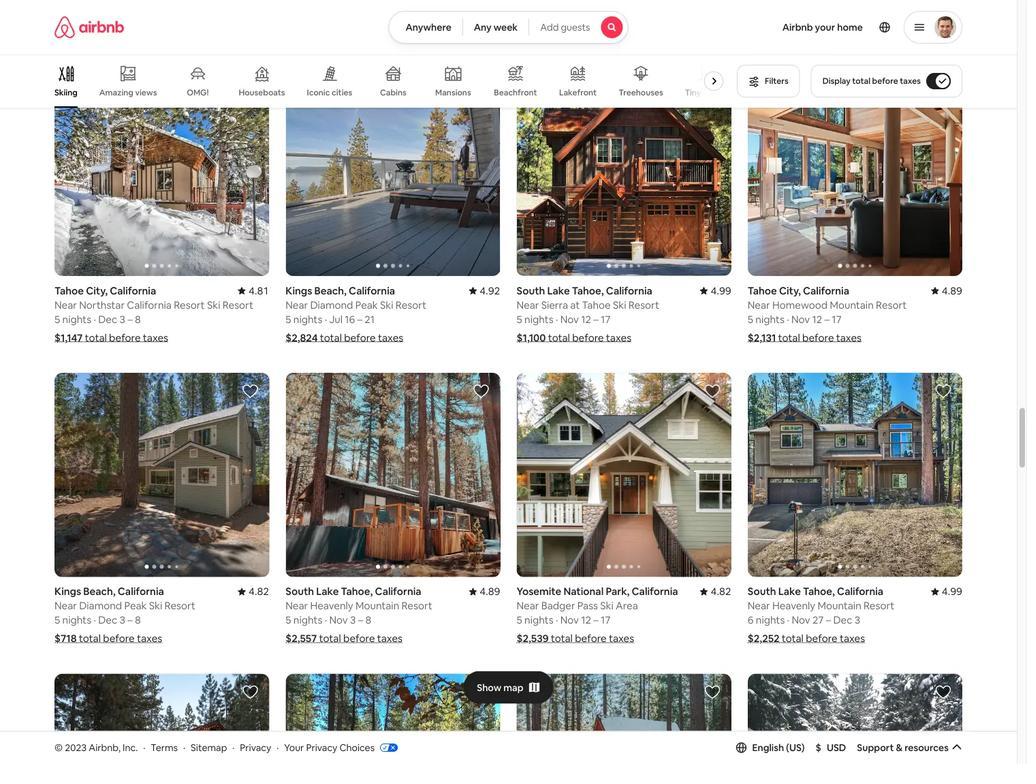 Task type: vqa. For each thing, say whether or not it's contained in the screenshot.
Sierra
yes



Task type: describe. For each thing, give the bounding box(es) containing it.
before inside yosemite national park, california near badger pass ski area 5 nights · nov 12 – 17 $2,539 total before taxes
[[575, 632, 607, 645]]

south for south lake tahoe, california near heavenly mountain resort 5 nights · nov 3 – 8 $2,557 total before taxes
[[286, 585, 314, 598]]

– inside 'tahoe city, california near homewood mountain resort 5 nights · nov 12 – 17 $2,131 total before taxes'
[[825, 313, 830, 326]]

your
[[284, 741, 304, 754]]

12 inside 'tahoe city, california near homewood mountain resort 5 nights · nov 12 – 17 $2,131 total before taxes'
[[813, 313, 823, 326]]

– inside 5 nights · nov 7 – 12 total before taxes
[[821, 12, 826, 25]]

before inside 5 nights · nov 17 – 22 $2,907 total before taxes
[[113, 30, 145, 43]]

total inside yosemite national park, california near badger pass ski area 5 nights · nov 12 – 17 $2,539 total before taxes
[[551, 632, 573, 645]]

1 privacy from the left
[[240, 741, 271, 754]]

(us)
[[787, 741, 805, 754]]

map
[[504, 681, 524, 694]]

california inside yosemite national park, california near badger pass ski area 5 nights · nov 12 – 17 $2,539 total before taxes
[[632, 585, 679, 598]]

views
[[135, 87, 157, 98]]

add guests button
[[529, 11, 629, 44]]

total inside south lake tahoe, california near heavenly mountain resort 6 nights · nov 27 – dec 3 $2,252 total before taxes
[[782, 632, 804, 645]]

6
[[748, 614, 754, 627]]

4.82 for yosemite national park, california near badger pass ski area 5 nights · nov 12 – 17 $2,539 total before taxes
[[711, 585, 732, 598]]

heavenly for nov 27 – dec 3
[[773, 599, 816, 613]]

ski inside kings beach, california near diamond peak ski resort 5 nights · dec 3 – 8 $718 total before taxes
[[149, 599, 162, 613]]

$1,147
[[55, 331, 83, 344]]

nov inside south lake tahoe, california near sierra at tahoe ski resort 5 nights · nov 12 – 17 $1,100 total before taxes
[[561, 313, 579, 326]]

terms link
[[151, 741, 178, 754]]

4.99 out of 5 average rating image
[[700, 284, 732, 297]]

© 2023 airbnb, inc. ·
[[55, 741, 145, 754]]

airbnb
[[783, 21, 814, 33]]

terms · sitemap · privacy ·
[[151, 741, 279, 754]]

· inside 5 nights · nov 17 – 22 $2,907 total before taxes
[[94, 12, 96, 25]]

mountain for south lake tahoe, california near heavenly mountain resort 6 nights · nov 27 – dec 3 $2,252 total before taxes
[[818, 599, 862, 613]]

total inside the tahoe city, california near northstar california resort ski resort 5 nights · dec 3 – 8 $1,147 total before taxes
[[85, 331, 107, 344]]

©
[[55, 741, 63, 754]]

near inside kings beach, california near diamond peak ski resort 5 nights · dec 3 – 8 $718 total before taxes
[[55, 599, 77, 613]]

– inside south lake tahoe, california near heavenly mountain resort 5 nights · nov 3 – 8 $2,557 total before taxes
[[358, 614, 363, 627]]

· inside south lake tahoe, california near heavenly mountain resort 5 nights · nov 3 – 8 $2,557 total before taxes
[[325, 614, 327, 627]]

cabins
[[380, 87, 407, 98]]

– inside south lake tahoe, california near heavenly mountain resort 6 nights · nov 27 – dec 3 $2,252 total before taxes
[[826, 614, 832, 627]]

8 for south lake tahoe, california
[[366, 614, 372, 627]]

before inside 5 nights · nov 13 – 18 $664 total before taxes
[[568, 30, 599, 43]]

national
[[564, 585, 604, 598]]

$1,100
[[517, 331, 546, 344]]

any
[[474, 21, 492, 33]]

2 privacy from the left
[[306, 741, 338, 754]]

none search field containing anywhere
[[389, 11, 629, 44]]

nov inside 5 nights · nov 17 – 22 $2,907 total before taxes
[[98, 12, 117, 25]]

guests
[[561, 21, 591, 33]]

before inside south lake tahoe, california near heavenly mountain resort 6 nights · nov 27 – dec 3 $2,252 total before taxes
[[806, 632, 838, 645]]

4.89 out of 5 average rating image
[[932, 284, 963, 297]]

your privacy choices
[[284, 741, 375, 754]]

at
[[571, 298, 580, 312]]

&
[[897, 741, 903, 754]]

add
[[541, 21, 559, 33]]

nov inside south lake tahoe, california near heavenly mountain resort 5 nights · nov 3 – 8 $2,557 total before taxes
[[329, 614, 348, 627]]

homewood
[[773, 298, 828, 312]]

nights inside south lake tahoe, california near sierra at tahoe ski resort 5 nights · nov 12 – 17 $1,100 total before taxes
[[525, 313, 554, 326]]

21
[[365, 313, 375, 326]]

nights inside 5 nights · nov 17 – 22 $2,907 total before taxes
[[62, 12, 91, 25]]

0 horizontal spatial add to wishlist: south lake tahoe, california image
[[473, 383, 490, 400]]

northstar
[[79, 298, 125, 312]]

filters
[[765, 76, 789, 86]]

profile element
[[645, 0, 963, 55]]

dec inside south lake tahoe, california near heavenly mountain resort 6 nights · nov 27 – dec 3 $2,252 total before taxes
[[834, 614, 853, 627]]

anywhere
[[406, 21, 452, 33]]

17 inside yosemite national park, california near badger pass ski area 5 nights · nov 12 – 17 $2,539 total before taxes
[[601, 614, 611, 627]]

before inside the tahoe city, california near northstar california resort ski resort 5 nights · dec 3 – 8 $1,147 total before taxes
[[109, 331, 141, 344]]

support & resources
[[858, 741, 949, 754]]

4.99 for south lake tahoe, california near sierra at tahoe ski resort 5 nights · nov 12 – 17 $1,100 total before taxes
[[711, 284, 732, 297]]

taxes inside 5 nights · nov 7 – 12 total before taxes
[[839, 30, 865, 43]]

– inside 5 nights · nov 17 – 22 $2,907 total before taxes
[[131, 12, 136, 25]]

california inside south lake tahoe, california near heavenly mountain resort 5 nights · nov 3 – 8 $2,557 total before taxes
[[375, 585, 422, 598]]

$664
[[517, 30, 541, 43]]

any week button
[[463, 11, 530, 44]]

1 add to wishlist: tahoe city, california image from the top
[[936, 82, 952, 99]]

homes
[[703, 87, 729, 98]]

4.99 for south lake tahoe, california near heavenly mountain resort 6 nights · nov 27 – dec 3 $2,252 total before taxes
[[942, 585, 963, 598]]

kings beach, california near diamond peak ski resort 5 nights · jul 16 – 21 $2,824 total before taxes
[[286, 284, 427, 344]]

5 nights · nov 17 – 22 $2,907 total before taxes
[[55, 12, 172, 43]]

dec inside kings beach, california near diamond peak ski resort 5 nights · dec 3 – 8 $718 total before taxes
[[98, 614, 117, 627]]

taxes inside 5 nights · nov 17 – 22 $2,907 total before taxes
[[147, 30, 172, 43]]

4.92 out of 5 average rating image
[[469, 284, 501, 297]]

resort inside kings beach, california near diamond peak ski resort 5 nights · dec 3 – 8 $718 total before taxes
[[165, 599, 196, 613]]

tahoe city, california near northstar california resort ski resort 5 nights · dec 3 – 8 $1,147 total before taxes
[[55, 284, 254, 344]]

16
[[345, 313, 355, 326]]

· inside yosemite national park, california near badger pass ski area 5 nights · nov 12 – 17 $2,539 total before taxes
[[556, 614, 558, 627]]

lake for nov 3 – 8
[[316, 585, 339, 598]]

– inside yosemite national park, california near badger pass ski area 5 nights · nov 12 – 17 $2,539 total before taxes
[[594, 614, 599, 627]]

california inside 'tahoe city, california near homewood mountain resort 5 nights · nov 12 – 17 $2,131 total before taxes'
[[804, 284, 850, 297]]

taxes inside south lake tahoe, california near heavenly mountain resort 5 nights · nov 3 – 8 $2,557 total before taxes
[[377, 632, 403, 645]]

$2,907
[[55, 30, 87, 43]]

resort inside south lake tahoe, california near sierra at tahoe ski resort 5 nights · nov 12 – 17 $1,100 total before taxes
[[629, 298, 660, 312]]

home
[[838, 21, 864, 33]]

$2,557
[[286, 632, 317, 645]]

lake for nov 12 – 17
[[548, 284, 570, 297]]

badger
[[542, 599, 576, 613]]

terms
[[151, 741, 178, 754]]

mansions
[[436, 87, 471, 98]]

resort inside south lake tahoe, california near heavenly mountain resort 5 nights · nov 3 – 8 $2,557 total before taxes
[[402, 599, 433, 613]]

12 inside south lake tahoe, california near sierra at tahoe ski resort 5 nights · nov 12 – 17 $1,100 total before taxes
[[582, 313, 592, 326]]

show map button
[[464, 671, 554, 704]]

13
[[582, 12, 592, 25]]

ski inside south lake tahoe, california near sierra at tahoe ski resort 5 nights · nov 12 – 17 $1,100 total before taxes
[[613, 298, 627, 312]]

ski inside the tahoe city, california near northstar california resort ski resort 5 nights · dec 3 – 8 $1,147 total before taxes
[[207, 298, 220, 312]]

nov inside south lake tahoe, california near heavenly mountain resort 6 nights · nov 27 – dec 3 $2,252 total before taxes
[[792, 614, 811, 627]]

nights inside yosemite national park, california near badger pass ski area 5 nights · nov 12 – 17 $2,539 total before taxes
[[525, 614, 554, 627]]

cities
[[332, 87, 353, 98]]

any week
[[474, 21, 518, 33]]

total inside 5 nights · nov 7 – 12 total before taxes
[[781, 30, 803, 43]]

nights inside kings beach, california near diamond peak ski resort 5 nights · jul 16 – 21 $2,824 total before taxes
[[294, 313, 323, 326]]

add to wishlist: south lake tahoe, california image for south lake tahoe, california near sierra at tahoe ski resort 5 nights · nov 12 – 17 $1,100 total before taxes
[[705, 82, 721, 99]]

near inside south lake tahoe, california near sierra at tahoe ski resort 5 nights · nov 12 – 17 $1,100 total before taxes
[[517, 298, 539, 312]]

nights inside 'tahoe city, california near homewood mountain resort 5 nights · nov 12 – 17 $2,131 total before taxes'
[[756, 313, 785, 326]]

california inside south lake tahoe, california near sierra at tahoe ski resort 5 nights · nov 12 – 17 $1,100 total before taxes
[[606, 284, 653, 297]]

total inside 5 nights · nov 13 – 18 $664 total before taxes
[[544, 30, 566, 43]]

total inside south lake tahoe, california near sierra at tahoe ski resort 5 nights · nov 12 – 17 $1,100 total before taxes
[[548, 331, 570, 344]]

choices
[[340, 741, 375, 754]]

2023
[[65, 741, 87, 754]]

english (us)
[[753, 741, 805, 754]]

4.82 for kings beach, california near diamond peak ski resort 5 nights · dec 3 – 8 $718 total before taxes
[[249, 585, 269, 598]]

5 inside yosemite national park, california near badger pass ski area 5 nights · nov 12 – 17 $2,539 total before taxes
[[517, 614, 523, 627]]

california inside kings beach, california near diamond peak ski resort 5 nights · dec 3 – 8 $718 total before taxes
[[118, 585, 164, 598]]

$2,131
[[748, 331, 777, 344]]

mountain inside 'tahoe city, california near homewood mountain resort 5 nights · nov 12 – 17 $2,131 total before taxes'
[[830, 298, 874, 312]]

5 nights · nov 13 – 18 $664 total before taxes
[[517, 12, 627, 43]]

$2,252
[[748, 632, 780, 645]]

your
[[816, 21, 836, 33]]

nights inside south lake tahoe, california near heavenly mountain resort 5 nights · nov 3 – 8 $2,557 total before taxes
[[294, 614, 323, 627]]

support & resources button
[[858, 741, 963, 754]]

1 vertical spatial add to wishlist: south lake tahoe, california image
[[705, 684, 721, 700]]

show map
[[477, 681, 524, 694]]

airbnb,
[[89, 741, 121, 754]]

near inside 'tahoe city, california near homewood mountain resort 5 nights · nov 12 – 17 $2,131 total before taxes'
[[748, 298, 771, 312]]

22
[[138, 12, 150, 25]]

before inside south lake tahoe, california near heavenly mountain resort 5 nights · nov 3 – 8 $2,557 total before taxes
[[344, 632, 375, 645]]

amazing
[[99, 87, 133, 98]]

resort inside kings beach, california near diamond peak ski resort 5 nights · jul 16 – 21 $2,824 total before taxes
[[396, 298, 427, 312]]

tahoe for homewood
[[748, 284, 777, 297]]

nights inside south lake tahoe, california near heavenly mountain resort 6 nights · nov 27 – dec 3 $2,252 total before taxes
[[756, 614, 785, 627]]

5 inside 5 nights · nov 17 – 22 $2,907 total before taxes
[[55, 12, 60, 25]]

taxes inside button
[[900, 76, 921, 86]]

ski inside yosemite national park, california near badger pass ski area 5 nights · nov 12 – 17 $2,539 total before taxes
[[601, 599, 614, 613]]

12 inside yosemite national park, california near badger pass ski area 5 nights · nov 12 – 17 $2,539 total before taxes
[[582, 614, 592, 627]]

near inside kings beach, california near diamond peak ski resort 5 nights · jul 16 – 21 $2,824 total before taxes
[[286, 298, 308, 312]]

– inside the tahoe city, california near northstar california resort ski resort 5 nights · dec 3 – 8 $1,147 total before taxes
[[128, 313, 133, 326]]

17 inside 'tahoe city, california near homewood mountain resort 5 nights · nov 12 – 17 $2,131 total before taxes'
[[832, 313, 842, 326]]

kings beach, california near diamond peak ski resort 5 nights · dec 3 – 8 $718 total before taxes
[[55, 585, 196, 645]]

park,
[[606, 585, 630, 598]]

display total before taxes
[[823, 76, 921, 86]]

5 inside 'tahoe city, california near homewood mountain resort 5 nights · nov 12 – 17 $2,131 total before taxes'
[[748, 313, 754, 326]]

7
[[813, 12, 818, 25]]

4.81
[[249, 284, 269, 297]]

english
[[753, 741, 785, 754]]

amazing views
[[99, 87, 157, 98]]

airbnb your home link
[[775, 13, 872, 42]]

nights inside the tahoe city, california near northstar california resort ski resort 5 nights · dec 3 – 8 $1,147 total before taxes
[[62, 313, 91, 326]]

before up cities at top left
[[342, 30, 374, 43]]

south lake tahoe, california near heavenly mountain resort 6 nights · nov 27 – dec 3 $2,252 total before taxes
[[748, 585, 895, 645]]

nights inside 5 nights · nov 7 – 12 total before taxes
[[756, 12, 785, 25]]



Task type: locate. For each thing, give the bounding box(es) containing it.
lake up $2,252
[[779, 585, 801, 598]]

total before taxes
[[318, 30, 401, 43]]

add to wishlist: tahoe city, california image
[[242, 82, 258, 99]]

nov inside yosemite national park, california near badger pass ski area 5 nights · nov 12 – 17 $2,539 total before taxes
[[561, 614, 579, 627]]

taxes inside 5 nights · nov 13 – 18 $664 total before taxes
[[602, 30, 627, 43]]

17 inside south lake tahoe, california near sierra at tahoe ski resort 5 nights · nov 12 – 17 $1,100 total before taxes
[[601, 313, 611, 326]]

12 inside 5 nights · nov 7 – 12 total before taxes
[[828, 12, 838, 25]]

diamond for dec 3 – 8
[[79, 599, 122, 613]]

add to wishlist: south lake tahoe, california image for south lake tahoe, california near heavenly mountain resort 6 nights · nov 27 – dec 3 $2,252 total before taxes
[[936, 383, 952, 400]]

total
[[89, 30, 111, 43], [318, 30, 340, 43], [544, 30, 566, 43], [781, 30, 803, 43], [853, 76, 871, 86], [85, 331, 107, 344], [320, 331, 342, 344], [548, 331, 570, 344], [779, 331, 801, 344], [79, 632, 101, 645], [319, 632, 341, 645], [551, 632, 573, 645], [782, 632, 804, 645]]

0 horizontal spatial beach,
[[83, 585, 116, 598]]

area
[[616, 599, 638, 613]]

lake
[[548, 284, 570, 297], [316, 585, 339, 598], [779, 585, 801, 598]]

1 horizontal spatial kings
[[286, 284, 312, 297]]

peak
[[356, 298, 378, 312], [124, 599, 147, 613]]

lake up sierra
[[548, 284, 570, 297]]

nov inside 5 nights · nov 13 – 18 $664 total before taxes
[[561, 12, 579, 25]]

mountain
[[830, 298, 874, 312], [356, 599, 400, 613], [818, 599, 862, 613]]

mountain inside south lake tahoe, california near heavenly mountain resort 6 nights · nov 27 – dec 3 $2,252 total before taxes
[[818, 599, 862, 613]]

0 horizontal spatial 4.99
[[711, 284, 732, 297]]

group
[[55, 55, 729, 108], [55, 72, 269, 276], [286, 72, 501, 276], [517, 72, 732, 276], [748, 72, 963, 276], [55, 373, 269, 577], [286, 373, 501, 577], [517, 373, 732, 577], [748, 373, 963, 577], [55, 674, 269, 764], [286, 674, 501, 764], [517, 674, 732, 764], [748, 674, 963, 764]]

treehouses
[[619, 87, 664, 98]]

before down homewood
[[803, 331, 835, 344]]

8 inside kings beach, california near diamond peak ski resort 5 nights · dec 3 – 8 $718 total before taxes
[[135, 614, 141, 627]]

27
[[813, 614, 824, 627]]

privacy left 'your' at the bottom of the page
[[240, 741, 271, 754]]

resort inside 'tahoe city, california near homewood mountain resort 5 nights · nov 12 – 17 $2,131 total before taxes'
[[877, 298, 907, 312]]

display total before taxes button
[[812, 65, 963, 97]]

city,
[[86, 284, 108, 297], [780, 284, 801, 297]]

kings inside kings beach, california near diamond peak ski resort 5 nights · dec 3 – 8 $718 total before taxes
[[55, 585, 81, 598]]

tahoe right at
[[582, 298, 611, 312]]

5 up $2,824
[[286, 313, 291, 326]]

1 horizontal spatial peak
[[356, 298, 378, 312]]

heavenly up the 27
[[773, 599, 816, 613]]

1 vertical spatial peak
[[124, 599, 147, 613]]

5 up $664 in the right of the page
[[517, 12, 523, 25]]

houseboats
[[239, 87, 285, 98]]

1 horizontal spatial 4.89
[[942, 284, 963, 297]]

near up $1,147
[[55, 298, 77, 312]]

before
[[113, 30, 145, 43], [342, 30, 374, 43], [568, 30, 599, 43], [805, 30, 837, 43], [873, 76, 899, 86], [109, 331, 141, 344], [344, 331, 376, 344], [573, 331, 604, 344], [803, 331, 835, 344], [103, 632, 135, 645], [344, 632, 375, 645], [575, 632, 607, 645], [806, 632, 838, 645]]

–
[[131, 12, 136, 25], [594, 12, 599, 25], [821, 12, 826, 25], [128, 313, 133, 326], [358, 313, 363, 326], [594, 313, 599, 326], [825, 313, 830, 326], [128, 614, 133, 627], [358, 614, 363, 627], [594, 614, 599, 627], [826, 614, 832, 627]]

4.89 for south lake tahoe, california near heavenly mountain resort 5 nights · nov 3 – 8 $2,557 total before taxes
[[480, 585, 501, 598]]

taxes
[[147, 30, 172, 43], [376, 30, 401, 43], [602, 30, 627, 43], [839, 30, 865, 43], [900, 76, 921, 86], [143, 331, 168, 344], [378, 331, 404, 344], [606, 331, 632, 344], [837, 331, 862, 344], [137, 632, 162, 645], [377, 632, 403, 645], [609, 632, 635, 645], [840, 632, 866, 645]]

5 inside kings beach, california near diamond peak ski resort 5 nights · dec 3 – 8 $718 total before taxes
[[55, 614, 60, 627]]

0 horizontal spatial 4.82
[[249, 585, 269, 598]]

privacy right 'your' at the bottom of the page
[[306, 741, 338, 754]]

0 vertical spatial add to wishlist: tahoe city, california image
[[936, 82, 952, 99]]

tiny
[[686, 87, 701, 98]]

support
[[858, 741, 895, 754]]

near up $2,131
[[748, 298, 771, 312]]

diamond
[[310, 298, 353, 312], [79, 599, 122, 613]]

mountain for south lake tahoe, california near heavenly mountain resort 5 nights · nov 3 – 8 $2,557 total before taxes
[[356, 599, 400, 613]]

0 horizontal spatial add to wishlist: south lake tahoe, california image
[[473, 684, 490, 700]]

nights up $2,131
[[756, 313, 785, 326]]

$718
[[55, 632, 77, 645]]

4.89
[[942, 284, 963, 297], [480, 585, 501, 598]]

iconic
[[307, 87, 330, 98]]

peak for 8
[[124, 599, 147, 613]]

8
[[135, 313, 141, 326], [135, 614, 141, 627], [366, 614, 372, 627]]

3 inside the tahoe city, california near northstar california resort ski resort 5 nights · dec 3 – 8 $1,147 total before taxes
[[120, 313, 125, 326]]

beach, inside kings beach, california near diamond peak ski resort 5 nights · jul 16 – 21 $2,824 total before taxes
[[315, 284, 347, 297]]

english (us) button
[[736, 741, 805, 754]]

near inside south lake tahoe, california near heavenly mountain resort 6 nights · nov 27 – dec 3 $2,252 total before taxes
[[748, 599, 771, 613]]

heavenly up $2,557
[[310, 599, 353, 613]]

5 up $2,131
[[748, 313, 754, 326]]

4.82 out of 5 average rating image
[[700, 585, 732, 598]]

resources
[[905, 741, 949, 754]]

lake for nov 27 – dec 3
[[779, 585, 801, 598]]

– inside south lake tahoe, california near sierra at tahoe ski resort 5 nights · nov 12 – 17 $1,100 total before taxes
[[594, 313, 599, 326]]

8 inside the tahoe city, california near northstar california resort ski resort 5 nights · dec 3 – 8 $1,147 total before taxes
[[135, 313, 141, 326]]

– inside 5 nights · nov 13 – 18 $664 total before taxes
[[594, 12, 599, 25]]

kings right 4.81 on the left of page
[[286, 284, 312, 297]]

4.92
[[480, 284, 501, 297]]

lake inside south lake tahoe, california near heavenly mountain resort 5 nights · nov 3 – 8 $2,557 total before taxes
[[316, 585, 339, 598]]

0 vertical spatial add to wishlist: south lake tahoe, california image
[[473, 383, 490, 400]]

0 horizontal spatial heavenly
[[310, 599, 353, 613]]

1 vertical spatial diamond
[[79, 599, 122, 613]]

yosemite national park, california near badger pass ski area 5 nights · nov 12 – 17 $2,539 total before taxes
[[517, 585, 679, 645]]

diamond inside kings beach, california near diamond peak ski resort 5 nights · jul 16 – 21 $2,824 total before taxes
[[310, 298, 353, 312]]

tahoe up the northstar on the left of the page
[[55, 284, 84, 297]]

1 heavenly from the left
[[310, 599, 353, 613]]

add to wishlist: south lake tahoe, california image
[[705, 82, 721, 99], [936, 383, 952, 400], [473, 684, 490, 700]]

taxes inside yosemite national park, california near badger pass ski area 5 nights · nov 12 – 17 $2,539 total before taxes
[[609, 632, 635, 645]]

0 horizontal spatial diamond
[[79, 599, 122, 613]]

usd
[[827, 741, 847, 754]]

before down the 22
[[113, 30, 145, 43]]

5 up $718
[[55, 614, 60, 627]]

nights up $2,557
[[294, 614, 323, 627]]

1 4.82 from the left
[[249, 585, 269, 598]]

taxes inside south lake tahoe, california near heavenly mountain resort 6 nights · nov 27 – dec 3 $2,252 total before taxes
[[840, 632, 866, 645]]

4.99 out of 5 average rating image
[[932, 585, 963, 598]]

before down pass
[[575, 632, 607, 645]]

sitemap
[[191, 741, 227, 754]]

1 horizontal spatial lake
[[548, 284, 570, 297]]

$ usd
[[816, 741, 847, 754]]

omg!
[[187, 87, 209, 98]]

17
[[119, 12, 129, 25], [601, 313, 611, 326], [832, 313, 842, 326], [601, 614, 611, 627]]

2 heavenly from the left
[[773, 599, 816, 613]]

tiny homes
[[686, 87, 729, 98]]

jul
[[329, 313, 343, 326]]

south for south lake tahoe, california near heavenly mountain resort 6 nights · nov 27 – dec 3 $2,252 total before taxes
[[748, 585, 777, 598]]

city, for homewood
[[780, 284, 801, 297]]

4.89 for tahoe city, california near homewood mountain resort 5 nights · nov 12 – 17 $2,131 total before taxes
[[942, 284, 963, 297]]

3 inside south lake tahoe, california near heavenly mountain resort 5 nights · nov 3 – 8 $2,557 total before taxes
[[350, 614, 356, 627]]

18
[[601, 12, 611, 25]]

near up $2,557
[[286, 599, 308, 613]]

0 horizontal spatial south
[[286, 585, 314, 598]]

taxes inside south lake tahoe, california near sierra at tahoe ski resort 5 nights · nov 12 – 17 $1,100 total before taxes
[[606, 331, 632, 344]]

before down 21 on the top left of page
[[344, 331, 376, 344]]

peak inside kings beach, california near diamond peak ski resort 5 nights · dec 3 – 8 $718 total before taxes
[[124, 599, 147, 613]]

total inside 5 nights · nov 17 – 22 $2,907 total before taxes
[[89, 30, 111, 43]]

add guests
[[541, 21, 591, 33]]

0 vertical spatial 4.89
[[942, 284, 963, 297]]

5 inside south lake tahoe, california near heavenly mountain resort 5 nights · nov 3 – 8 $2,557 total before taxes
[[286, 614, 291, 627]]

tahoe inside the tahoe city, california near northstar california resort ski resort 5 nights · dec 3 – 8 $1,147 total before taxes
[[55, 284, 84, 297]]

tahoe, inside south lake tahoe, california near heavenly mountain resort 6 nights · nov 27 – dec 3 $2,252 total before taxes
[[804, 585, 836, 598]]

city, up the northstar on the left of the page
[[86, 284, 108, 297]]

lake up $2,557
[[316, 585, 339, 598]]

– inside kings beach, california near diamond peak ski resort 5 nights · jul 16 – 21 $2,824 total before taxes
[[358, 313, 363, 326]]

17 inside 5 nights · nov 17 – 22 $2,907 total before taxes
[[119, 12, 129, 25]]

dec
[[98, 313, 117, 326], [98, 614, 117, 627], [834, 614, 853, 627]]

5 up $2,557
[[286, 614, 291, 627]]

1 horizontal spatial privacy
[[306, 741, 338, 754]]

total before taxes button
[[286, 30, 401, 43], [748, 30, 865, 43]]

south inside south lake tahoe, california near sierra at tahoe ski resort 5 nights · nov 12 – 17 $1,100 total before taxes
[[517, 284, 546, 297]]

week
[[494, 21, 518, 33]]

1 vertical spatial beach,
[[83, 585, 116, 598]]

5 up $1,147
[[55, 313, 60, 326]]

lakefront
[[560, 87, 597, 98]]

1 vertical spatial 4.89
[[480, 585, 501, 598]]

nights up '$1,100' on the right of page
[[525, 313, 554, 326]]

heavenly
[[310, 599, 353, 613], [773, 599, 816, 613]]

$2,539
[[517, 632, 549, 645]]

· inside south lake tahoe, california near sierra at tahoe ski resort 5 nights · nov 12 – 17 $1,100 total before taxes
[[556, 313, 558, 326]]

tahoe inside 'tahoe city, california near homewood mountain resort 5 nights · nov 12 – 17 $2,131 total before taxes'
[[748, 284, 777, 297]]

before down the northstar on the left of the page
[[109, 331, 141, 344]]

1 add to wishlist: kings beach, california image from the top
[[242, 383, 258, 400]]

your privacy choices link
[[284, 741, 398, 754]]

south lake tahoe, california near heavenly mountain resort 5 nights · nov 3 – 8 $2,557 total before taxes
[[286, 585, 433, 645]]

privacy link
[[240, 741, 271, 754]]

2 city, from the left
[[780, 284, 801, 297]]

nights inside kings beach, california near diamond peak ski resort 5 nights · dec 3 – 8 $718 total before taxes
[[62, 614, 91, 627]]

before down at
[[573, 331, 604, 344]]

near left sierra
[[517, 298, 539, 312]]

diamond for jul 16 – 21
[[310, 298, 353, 312]]

near up "6"
[[748, 599, 771, 613]]

heavenly inside south lake tahoe, california near heavenly mountain resort 6 nights · nov 27 – dec 3 $2,252 total before taxes
[[773, 599, 816, 613]]

4.99
[[711, 284, 732, 297], [942, 585, 963, 598]]

0 vertical spatial 4.99
[[711, 284, 732, 297]]

add to wishlist: south lake tahoe, california image
[[473, 383, 490, 400], [705, 684, 721, 700]]

before inside kings beach, california near diamond peak ski resort 5 nights · jul 16 – 21 $2,824 total before taxes
[[344, 331, 376, 344]]

pass
[[578, 599, 598, 613]]

taxes inside 'tahoe city, california near homewood mountain resort 5 nights · nov 12 – 17 $2,131 total before taxes'
[[837, 331, 862, 344]]

1 horizontal spatial diamond
[[310, 298, 353, 312]]

1 horizontal spatial 4.99
[[942, 585, 963, 598]]

south up "6"
[[748, 585, 777, 598]]

before inside 5 nights · nov 7 – 12 total before taxes
[[805, 30, 837, 43]]

1 vertical spatial add to wishlist: tahoe city, california image
[[936, 684, 952, 700]]

0 vertical spatial beach,
[[315, 284, 347, 297]]

heavenly inside south lake tahoe, california near heavenly mountain resort 5 nights · nov 3 – 8 $2,557 total before taxes
[[310, 599, 353, 613]]

2 horizontal spatial south
[[748, 585, 777, 598]]

total inside kings beach, california near diamond peak ski resort 5 nights · dec 3 – 8 $718 total before taxes
[[79, 632, 101, 645]]

beachfront
[[494, 87, 537, 98]]

airbnb your home
[[783, 21, 864, 33]]

nights up $718
[[62, 614, 91, 627]]

near
[[55, 298, 77, 312], [286, 298, 308, 312], [517, 298, 539, 312], [748, 298, 771, 312], [55, 599, 77, 613], [286, 599, 308, 613], [517, 599, 539, 613], [748, 599, 771, 613]]

filters button
[[738, 65, 801, 97]]

south up sierra
[[517, 284, 546, 297]]

anywhere button
[[389, 11, 463, 44]]

3 inside south lake tahoe, california near heavenly mountain resort 6 nights · nov 27 – dec 3 $2,252 total before taxes
[[855, 614, 861, 627]]

near up $2,824
[[286, 298, 308, 312]]

1 horizontal spatial tahoe,
[[572, 284, 604, 297]]

tahoe, for 8
[[341, 585, 373, 598]]

1 horizontal spatial add to wishlist: south lake tahoe, california image
[[705, 82, 721, 99]]

nov
[[98, 12, 117, 25], [561, 12, 579, 25], [792, 12, 811, 25], [561, 313, 579, 326], [792, 313, 811, 326], [329, 614, 348, 627], [561, 614, 579, 627], [792, 614, 811, 627]]

0 horizontal spatial city,
[[86, 284, 108, 297]]

inc.
[[123, 741, 138, 754]]

before right $2,557
[[344, 632, 375, 645]]

heavenly for nov 3 – 8
[[310, 599, 353, 613]]

2 horizontal spatial lake
[[779, 585, 801, 598]]

1 total before taxes button from the left
[[286, 30, 401, 43]]

· inside the tahoe city, california near northstar california resort ski resort 5 nights · dec 3 – 8 $1,147 total before taxes
[[94, 313, 96, 326]]

nov inside 'tahoe city, california near homewood mountain resort 5 nights · nov 12 – 17 $2,131 total before taxes'
[[792, 313, 811, 326]]

0 horizontal spatial kings
[[55, 585, 81, 598]]

5 inside 5 nights · nov 13 – 18 $664 total before taxes
[[517, 12, 523, 25]]

kings for kings beach, california near diamond peak ski resort 5 nights · dec 3 – 8 $718 total before taxes
[[55, 585, 81, 598]]

1 horizontal spatial tahoe
[[582, 298, 611, 312]]

5 inside the tahoe city, california near northstar california resort ski resort 5 nights · dec 3 – 8 $1,147 total before taxes
[[55, 313, 60, 326]]

· inside kings beach, california near diamond peak ski resort 5 nights · dec 3 – 8 $718 total before taxes
[[94, 614, 96, 627]]

near up $718
[[55, 599, 77, 613]]

0 vertical spatial add to wishlist: kings beach, california image
[[242, 383, 258, 400]]

group containing amazing views
[[55, 55, 729, 108]]

before down 13
[[568, 30, 599, 43]]

iconic cities
[[307, 87, 353, 98]]

city, for northstar
[[86, 284, 108, 297]]

near inside yosemite national park, california near badger pass ski area 5 nights · nov 12 – 17 $2,539 total before taxes
[[517, 599, 539, 613]]

4.82
[[249, 585, 269, 598], [711, 585, 732, 598]]

near inside south lake tahoe, california near heavenly mountain resort 5 nights · nov 3 – 8 $2,557 total before taxes
[[286, 599, 308, 613]]

peak for 21
[[356, 298, 378, 312]]

0 vertical spatial kings
[[286, 284, 312, 297]]

1 horizontal spatial heavenly
[[773, 599, 816, 613]]

· inside 5 nights · nov 13 – 18 $664 total before taxes
[[556, 12, 558, 25]]

nights up $2,539
[[525, 614, 554, 627]]

2 add to wishlist: tahoe city, california image from the top
[[936, 684, 952, 700]]

1 horizontal spatial south
[[517, 284, 546, 297]]

0 horizontal spatial peak
[[124, 599, 147, 613]]

beach, for dec 3 – 8
[[83, 585, 116, 598]]

1 city, from the left
[[86, 284, 108, 297]]

tahoe city, california near homewood mountain resort 5 nights · nov 12 – 17 $2,131 total before taxes
[[748, 284, 907, 344]]

taxes inside the tahoe city, california near northstar california resort ski resort 5 nights · dec 3 – 8 $1,147 total before taxes
[[143, 331, 168, 344]]

5 inside kings beach, california near diamond peak ski resort 5 nights · jul 16 – 21 $2,824 total before taxes
[[286, 313, 291, 326]]

0 horizontal spatial 4.89
[[480, 585, 501, 598]]

·
[[94, 12, 96, 25], [556, 12, 558, 25], [787, 12, 790, 25], [94, 313, 96, 326], [325, 313, 327, 326], [556, 313, 558, 326], [787, 313, 790, 326], [94, 614, 96, 627], [325, 614, 327, 627], [556, 614, 558, 627], [788, 614, 790, 627], [143, 741, 145, 754], [183, 741, 186, 754], [233, 741, 235, 754], [277, 741, 279, 754]]

5 left "airbnb"
[[748, 12, 754, 25]]

south lake tahoe, california near sierra at tahoe ski resort 5 nights · nov 12 – 17 $1,100 total before taxes
[[517, 284, 660, 344]]

tahoe for northstar
[[55, 284, 84, 297]]

before right $718
[[103, 632, 135, 645]]

kings inside kings beach, california near diamond peak ski resort 5 nights · jul 16 – 21 $2,824 total before taxes
[[286, 284, 312, 297]]

1 vertical spatial 4.99
[[942, 585, 963, 598]]

0 horizontal spatial privacy
[[240, 741, 271, 754]]

1 horizontal spatial beach,
[[315, 284, 347, 297]]

4.89 out of 5 average rating image
[[469, 585, 501, 598]]

3 inside kings beach, california near diamond peak ski resort 5 nights · dec 3 – 8 $718 total before taxes
[[120, 614, 125, 627]]

kings up $718
[[55, 585, 81, 598]]

tahoe, for dec
[[804, 585, 836, 598]]

south inside south lake tahoe, california near heavenly mountain resort 6 nights · nov 27 – dec 3 $2,252 total before taxes
[[748, 585, 777, 598]]

tahoe,
[[572, 284, 604, 297], [341, 585, 373, 598], [804, 585, 836, 598]]

before inside 'tahoe city, california near homewood mountain resort 5 nights · nov 12 – 17 $2,131 total before taxes'
[[803, 331, 835, 344]]

2 horizontal spatial tahoe,
[[804, 585, 836, 598]]

before down 7
[[805, 30, 837, 43]]

5 up $2,539
[[517, 614, 523, 627]]

1 horizontal spatial city,
[[780, 284, 801, 297]]

beach, for jul 16 – 21
[[315, 284, 347, 297]]

nights left 7
[[756, 12, 785, 25]]

kings for kings beach, california near diamond peak ski resort 5 nights · jul 16 – 21 $2,824 total before taxes
[[286, 284, 312, 297]]

5 up '$1,100' on the right of page
[[517, 313, 523, 326]]

south for south lake tahoe, california near sierra at tahoe ski resort 5 nights · nov 12 – 17 $1,100 total before taxes
[[517, 284, 546, 297]]

before down the 27
[[806, 632, 838, 645]]

tahoe up homewood
[[748, 284, 777, 297]]

south inside south lake tahoe, california near heavenly mountain resort 5 nights · nov 3 – 8 $2,557 total before taxes
[[286, 585, 314, 598]]

0 vertical spatial add to wishlist: south lake tahoe, california image
[[705, 82, 721, 99]]

before inside button
[[873, 76, 899, 86]]

tahoe, inside south lake tahoe, california near heavenly mountain resort 5 nights · nov 3 – 8 $2,557 total before taxes
[[341, 585, 373, 598]]

– inside kings beach, california near diamond peak ski resort 5 nights · dec 3 – 8 $718 total before taxes
[[128, 614, 133, 627]]

2 horizontal spatial add to wishlist: south lake tahoe, california image
[[936, 383, 952, 400]]

add to wishlist: kings beach, california image
[[242, 383, 258, 400], [242, 684, 258, 700]]

kings
[[286, 284, 312, 297], [55, 585, 81, 598]]

nights up $2,252
[[756, 614, 785, 627]]

add to wishlist: yosemite national park, california image
[[705, 383, 721, 400]]

before right the 'display'
[[873, 76, 899, 86]]

0 vertical spatial diamond
[[310, 298, 353, 312]]

8 inside south lake tahoe, california near heavenly mountain resort 5 nights · nov 3 – 8 $2,557 total before taxes
[[366, 614, 372, 627]]

1 horizontal spatial 4.82
[[711, 585, 732, 598]]

total inside 'tahoe city, california near homewood mountain resort 5 nights · nov 12 – 17 $2,131 total before taxes'
[[779, 331, 801, 344]]

beach, inside kings beach, california near diamond peak ski resort 5 nights · dec 3 – 8 $718 total before taxes
[[83, 585, 116, 598]]

south
[[517, 284, 546, 297], [286, 585, 314, 598], [748, 585, 777, 598]]

ski inside kings beach, california near diamond peak ski resort 5 nights · jul 16 – 21 $2,824 total before taxes
[[380, 298, 394, 312]]

0 horizontal spatial total before taxes button
[[286, 30, 401, 43]]

nights up $2,907
[[62, 12, 91, 25]]

None search field
[[389, 11, 629, 44]]

0 horizontal spatial lake
[[316, 585, 339, 598]]

nov inside 5 nights · nov 7 – 12 total before taxes
[[792, 12, 811, 25]]

5
[[55, 12, 60, 25], [517, 12, 523, 25], [748, 12, 754, 25], [55, 313, 60, 326], [286, 313, 291, 326], [517, 313, 523, 326], [748, 313, 754, 326], [55, 614, 60, 627], [286, 614, 291, 627], [517, 614, 523, 627]]

city, up homewood
[[780, 284, 801, 297]]

add to wishlist: tahoe city, california image
[[936, 82, 952, 99], [936, 684, 952, 700]]

5 nights · nov 7 – 12 total before taxes
[[748, 12, 865, 43]]

sitemap link
[[191, 741, 227, 754]]

total inside button
[[853, 76, 871, 86]]

1 vertical spatial add to wishlist: south lake tahoe, california image
[[936, 383, 952, 400]]

1 horizontal spatial total before taxes button
[[748, 30, 865, 43]]

2 4.82 from the left
[[711, 585, 732, 598]]

nights up $1,147
[[62, 313, 91, 326]]

nights inside 5 nights · nov 13 – 18 $664 total before taxes
[[525, 12, 554, 25]]

0 horizontal spatial tahoe,
[[341, 585, 373, 598]]

resort
[[174, 298, 205, 312], [223, 298, 254, 312], [396, 298, 427, 312], [629, 298, 660, 312], [877, 298, 907, 312], [165, 599, 196, 613], [402, 599, 433, 613], [864, 599, 895, 613]]

nights up $2,824
[[294, 313, 323, 326]]

nights up $664 in the right of the page
[[525, 12, 554, 25]]

1 vertical spatial add to wishlist: kings beach, california image
[[242, 684, 258, 700]]

before inside kings beach, california near diamond peak ski resort 5 nights · dec 3 – 8 $718 total before taxes
[[103, 632, 135, 645]]

1 vertical spatial kings
[[55, 585, 81, 598]]

skiing
[[55, 87, 78, 98]]

south right 4.82 out of 5 average rating icon at left bottom
[[286, 585, 314, 598]]

2 add to wishlist: kings beach, california image from the top
[[242, 684, 258, 700]]

4.82 out of 5 average rating image
[[238, 585, 269, 598]]

8 for kings beach, california
[[135, 614, 141, 627]]

taxes inside kings beach, california near diamond peak ski resort 5 nights · dec 3 – 8 $718 total before taxes
[[137, 632, 162, 645]]

1 horizontal spatial add to wishlist: south lake tahoe, california image
[[705, 684, 721, 700]]

tahoe, for 12
[[572, 284, 604, 297]]

city, inside the tahoe city, california near northstar california resort ski resort 5 nights · dec 3 – 8 $1,147 total before taxes
[[86, 284, 108, 297]]

sierra
[[542, 298, 568, 312]]

near inside the tahoe city, california near northstar california resort ski resort 5 nights · dec 3 – 8 $1,147 total before taxes
[[55, 298, 77, 312]]

4.81 out of 5 average rating image
[[238, 284, 269, 297]]

tahoe inside south lake tahoe, california near sierra at tahoe ski resort 5 nights · nov 12 – 17 $1,100 total before taxes
[[582, 298, 611, 312]]

$2,824
[[286, 331, 318, 344]]

0 horizontal spatial tahoe
[[55, 284, 84, 297]]

2 total before taxes button from the left
[[748, 30, 865, 43]]

near down the yosemite
[[517, 599, 539, 613]]

0 vertical spatial peak
[[356, 298, 378, 312]]

5 up $2,907
[[55, 12, 60, 25]]

· inside south lake tahoe, california near heavenly mountain resort 6 nights · nov 27 – dec 3 $2,252 total before taxes
[[788, 614, 790, 627]]

2 vertical spatial add to wishlist: south lake tahoe, california image
[[473, 684, 490, 700]]

2 horizontal spatial tahoe
[[748, 284, 777, 297]]

$
[[816, 741, 822, 754]]



